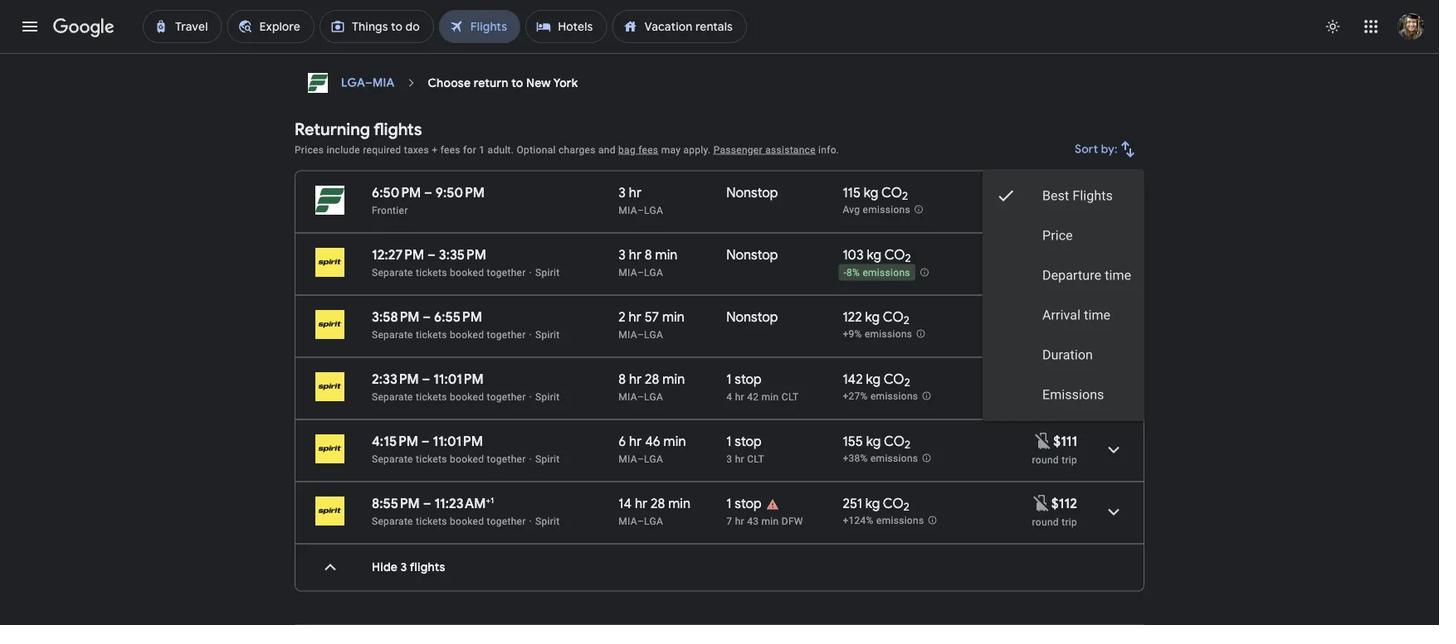 Task type: locate. For each thing, give the bounding box(es) containing it.
hr down 3 hr mia – lga
[[629, 247, 642, 264]]

price right bags popup button
[[639, 5, 667, 20]]

$80 for 103
[[1053, 247, 1077, 264]]

2 vertical spatial nonstop flight. element
[[727, 309, 778, 328]]

kg right 251 at the bottom of page
[[865, 496, 880, 513]]

Arrival time: 3:35 PM. text field
[[439, 247, 486, 264]]

1 trip from the top
[[1062, 205, 1077, 217]]

hr for 2 hr 57 min
[[629, 309, 641, 326]]

co inside 142 kg co 2
[[884, 371, 904, 388]]

2 round trip from the top
[[1032, 268, 1077, 279]]

3 tickets from the top
[[416, 391, 447, 403]]

Arrival time: 6:55 PM. text field
[[434, 309, 482, 326]]

min inside the 14 hr 28 min mia – lga
[[668, 496, 691, 513]]

this price for this flight doesn't include overhead bin access. if you need a carry-on bag, use the bags filter to update prices. image down duration
[[1034, 369, 1053, 389]]

hr right 14
[[635, 496, 648, 513]]

round for 115
[[1032, 205, 1059, 217]]

booked down the arrival time: 11:23 am on  sunday, january 28. text box on the bottom left of the page
[[450, 516, 484, 527]]

separate tickets booked together. this trip includes tickets from multiple airlines. missed connections may be protected by gotogate.. element down 3:35 pm text field in the left top of the page
[[372, 267, 526, 278]]

arrival time
[[1042, 308, 1111, 323]]

0 vertical spatial clt
[[782, 391, 799, 403]]

min inside 6 hr 46 min mia – lga
[[664, 433, 686, 450]]

co up +38% emissions
[[884, 433, 905, 450]]

4 separate from the top
[[372, 454, 413, 465]]

2 this price for this flight doesn't include overhead bin access. if you need a carry-on bag, use the bags filter to update prices. image from the top
[[1034, 369, 1053, 389]]

1 horizontal spatial price
[[1042, 228, 1073, 244]]

trip down price radio item
[[1062, 268, 1077, 279]]

4 round trip from the top
[[1032, 392, 1077, 404]]

round
[[1032, 205, 1059, 217], [1032, 268, 1059, 279], [1032, 330, 1059, 342], [1032, 392, 1059, 404], [1032, 454, 1059, 466], [1032, 517, 1059, 528]]

min right 14
[[668, 496, 691, 513]]

time for arrival time
[[1084, 308, 1111, 323]]

5 round trip from the top
[[1032, 454, 1077, 466]]

duration
[[1042, 347, 1093, 363]]

separate tickets booked together. this trip includes tickets from multiple airlines. missed connections may be protected by gotogate.. element down 6:55 pm
[[372, 329, 526, 341]]

1 stop
[[727, 496, 762, 513]]

hr for 3 hr
[[629, 184, 642, 201]]

clt
[[782, 391, 799, 403], [747, 454, 764, 465]]

6 trip from the top
[[1062, 517, 1077, 528]]

1 vertical spatial  image
[[529, 454, 532, 465]]

+
[[432, 144, 438, 156], [486, 496, 491, 506]]

co up +9% emissions
[[883, 309, 904, 326]]

time for departure time
[[1105, 268, 1131, 283]]

separate down 4:15 pm text box
[[372, 454, 413, 465]]

3 nonstop from the top
[[727, 309, 778, 326]]

0 vertical spatial time
[[1105, 268, 1131, 283]]

co up +124% emissions
[[883, 496, 904, 513]]

prices include required taxes + fees for 1 adult. optional charges and bag fees may apply. passenger assistance
[[295, 144, 816, 156]]

4 together from the top
[[487, 454, 526, 465]]

avg
[[843, 204, 860, 216]]

4
[[727, 391, 732, 403]]

1 down 4
[[727, 433, 732, 450]]

clt up 1 stop
[[747, 454, 764, 465]]

nonstop for 3 hr 8 min
[[727, 247, 778, 264]]

booked down 3:35 pm text field in the left top of the page
[[450, 267, 484, 278]]

booked for 2:33 pm – 11:01 pm
[[450, 391, 484, 403]]

total duration 2 hr 57 min. element
[[619, 309, 727, 328]]

Departure time: 2:33 PM. text field
[[372, 371, 419, 388]]

lga down total duration 3 hr. "element"
[[644, 205, 663, 216]]

mia inside 2 hr 57 min mia – lga
[[619, 329, 637, 341]]

separate tickets booked together. this trip includes tickets from multiple airlines. missed connections may be protected by gotogate.. element down the 4:15 pm – 11:01 pm
[[372, 454, 526, 465]]

3 down bag
[[619, 184, 626, 201]]

0 vertical spatial price
[[639, 5, 667, 20]]

separate tickets booked together down 11:23 am
[[372, 516, 526, 527]]

round trip down "duration" radio item
[[1032, 392, 1077, 404]]

stop for 1 stop 4 hr 42 min clt
[[735, 371, 762, 388]]

+27%
[[843, 391, 868, 403]]

28 inside the 14 hr 28 min mia – lga
[[651, 496, 665, 513]]

together for 8:55 pm – 11:23 am + 1
[[487, 516, 526, 527]]

28
[[645, 371, 659, 388], [651, 496, 665, 513]]

3 round from the top
[[1032, 330, 1059, 342]]

1 vertical spatial time
[[1084, 308, 1111, 323]]

$80 up "duration" radio item
[[1053, 309, 1077, 326]]

hr right 7
[[735, 516, 744, 527]]

5 separate tickets booked together. this trip includes tickets from multiple airlines. missed connections may be protected by gotogate.. element from the top
[[372, 516, 526, 527]]

round trip for 122
[[1032, 330, 1077, 342]]

1 vertical spatial stop
[[735, 433, 762, 450]]

2 1 stop flight. element from the top
[[727, 433, 762, 453]]

0 vertical spatial this price for this flight doesn't include overhead bin access. if you need a carry-on bag, use the bags filter to update prices. image
[[1034, 245, 1053, 265]]

1 horizontal spatial clt
[[782, 391, 799, 403]]

min inside 3 hr 8 min mia – lga
[[655, 247, 678, 264]]

11:01 pm down 6:55 pm "text field"
[[433, 371, 484, 388]]

Arrival time: 11:23 AM on  Sunday, January 28. text field
[[434, 496, 494, 513]]

3 up 1 stop
[[727, 454, 732, 465]]

round trip down "$111" text field
[[1032, 454, 1077, 466]]

kg inside 115 kg co 2
[[864, 184, 879, 201]]

emissions down 122 kg co 2 on the right of the page
[[865, 329, 912, 340]]

arrival time: 11:01 pm. text field for 4:15 pm – 11:01 pm
[[433, 433, 483, 450]]

mia inside the 14 hr 28 min mia – lga
[[619, 516, 637, 527]]

separate for 3:58 pm
[[372, 329, 413, 341]]

mia inside 6 hr 46 min mia – lga
[[619, 454, 637, 465]]

1 vertical spatial +
[[486, 496, 491, 506]]

emissions down 142 kg co 2
[[871, 391, 918, 403]]

14 hr 28 min mia – lga
[[619, 496, 691, 527]]

 image
[[529, 329, 532, 341], [529, 391, 532, 403]]

251
[[843, 496, 862, 513]]

$111 down emissions radio item on the right bottom
[[1053, 433, 1077, 450]]

2 inside the 251 kg co 2
[[904, 501, 910, 515]]

2 inside 122 kg co 2
[[904, 314, 910, 328]]

2 trip from the top
[[1062, 268, 1077, 279]]

co for 155
[[884, 433, 905, 450]]

co for 251
[[883, 496, 904, 513]]

separate tickets booked together down 3:35 pm text field in the left top of the page
[[372, 267, 526, 278]]

passenger
[[714, 144, 763, 156]]

2 up -8% emissions
[[905, 252, 911, 266]]

80 us dollars text field up departure
[[1053, 247, 1077, 264]]

1 vertical spatial 8
[[619, 371, 626, 388]]

booked down the 4:15 pm – 11:01 pm
[[450, 454, 484, 465]]

1 horizontal spatial +
[[486, 496, 491, 506]]

– inside 6:50 pm – 9:50 pm frontier
[[424, 184, 432, 201]]

trip down 112 us dollars text field
[[1062, 517, 1077, 528]]

– down "total duration 8 hr 28 min." element
[[637, 391, 644, 403]]

min inside 2 hr 57 min mia – lga
[[662, 309, 685, 326]]

min right 43
[[762, 516, 779, 527]]

6
[[619, 433, 626, 450]]

kg for 155
[[866, 433, 881, 450]]

None search field
[[295, 0, 1145, 53]]

round trip for 251
[[1032, 517, 1077, 528]]

kg for 142
[[866, 371, 881, 388]]

5 round from the top
[[1032, 454, 1059, 466]]

0 horizontal spatial +
[[432, 144, 438, 156]]

1 nonstop flight. element from the top
[[727, 184, 778, 204]]

lga inside the 14 hr 28 min mia – lga
[[644, 516, 663, 527]]

4 spirit from the top
[[535, 454, 560, 465]]

3 right hide
[[401, 561, 407, 576]]

1 nonstop from the top
[[727, 184, 778, 201]]

kg inside 155 kg co 2
[[866, 433, 881, 450]]

5 booked from the top
[[450, 516, 484, 527]]

trip
[[1062, 205, 1077, 217], [1062, 268, 1077, 279], [1062, 330, 1077, 342], [1062, 392, 1077, 404], [1062, 454, 1077, 466], [1062, 517, 1077, 528]]

departure
[[1042, 268, 1101, 283]]

2 $80 from the top
[[1053, 309, 1077, 326]]

1 stop flight. element for 8 hr 28 min
[[727, 371, 762, 391]]

separate tickets booked together
[[372, 267, 526, 278], [372, 329, 526, 341], [372, 391, 526, 403], [372, 454, 526, 465], [372, 516, 526, 527]]

lga inside 3 hr 8 min mia – lga
[[644, 267, 663, 278]]

mia down total duration 3 hr 8 min. element
[[619, 267, 637, 278]]

hr inside 6 hr 46 min mia – lga
[[629, 433, 642, 450]]

– down total duration 14 hr 28 min. element
[[637, 516, 644, 527]]

hr inside 2 hr 57 min mia – lga
[[629, 309, 641, 326]]

kg inside 142 kg co 2
[[866, 371, 881, 388]]

york
[[553, 76, 578, 90]]

lga down total duration 14 hr 28 min. element
[[644, 516, 663, 527]]

round down $112
[[1032, 517, 1059, 528]]

emissions for 142
[[871, 391, 918, 403]]

hr down bag fees button
[[629, 184, 642, 201]]

– down total duration 3 hr. "element"
[[637, 205, 644, 216]]

tickets down 2:33 pm – 11:01 pm
[[416, 391, 447, 403]]

stop up 43
[[735, 496, 762, 513]]

min
[[655, 247, 678, 264], [662, 309, 685, 326], [663, 371, 685, 388], [762, 391, 779, 403], [664, 433, 686, 450], [668, 496, 691, 513], [762, 516, 779, 527]]

1 this price for this flight doesn't include overhead bin access. if you need a carry-on bag, use the bags filter to update prices. image from the top
[[1034, 245, 1053, 265]]

emissions for 251
[[876, 516, 924, 527]]

leaves miami international airport at 4:15 pm on saturday, january 27 and arrives at laguardia airport at 11:01 pm on saturday, january 27. element
[[372, 433, 483, 450]]

lga – mia
[[341, 76, 395, 90]]

main menu image
[[20, 17, 40, 37]]

hr inside 8 hr 28 min mia – lga
[[629, 371, 642, 388]]

min inside 8 hr 28 min mia – lga
[[663, 371, 685, 388]]

hr inside 3 hr 8 min mia – lga
[[629, 247, 642, 264]]

1 horizontal spatial 8
[[645, 247, 652, 264]]

time right departure
[[1105, 268, 1131, 283]]

to
[[511, 76, 523, 90]]

2 inside 155 kg co 2
[[905, 438, 911, 453]]

stop for 1 stop 3 hr clt
[[735, 433, 762, 450]]

1 1 stop flight. element from the top
[[727, 371, 762, 391]]

103 kg co 2
[[843, 247, 911, 266]]

trip down duration
[[1062, 392, 1077, 404]]

7
[[727, 516, 732, 527]]

2 nonstop from the top
[[727, 247, 778, 264]]

tickets for 2:33 pm
[[416, 391, 447, 403]]

3 separate tickets booked together. this trip includes tickets from multiple airlines. missed connections may be protected by gotogate.. element from the top
[[372, 391, 526, 403]]

1 stop flight. element
[[727, 371, 762, 391], [727, 433, 762, 453], [727, 496, 762, 515]]

155
[[843, 433, 863, 450]]

taxes
[[404, 144, 429, 156]]

mia down 6
[[619, 454, 637, 465]]

round down arrival
[[1032, 330, 1059, 342]]

6 round trip from the top
[[1032, 517, 1077, 528]]

hr right 6
[[629, 433, 642, 450]]

hr inside 1 stop 4 hr 42 min clt
[[735, 391, 744, 403]]

4 booked from the top
[[450, 454, 484, 465]]

stop inside 1 stop 3 hr clt
[[735, 433, 762, 450]]

2 up avg emissions
[[902, 189, 908, 204]]

hr inside the 14 hr 28 min mia – lga
[[635, 496, 648, 513]]

stop inside 1 stop 4 hr 42 min clt
[[735, 371, 762, 388]]

1 vertical spatial nonstop flight. element
[[727, 247, 778, 266]]

8 down 3 hr mia – lga
[[645, 247, 652, 264]]

1 $80 from the top
[[1053, 247, 1077, 264]]

mia inside 3 hr 8 min mia – lga
[[619, 267, 637, 278]]

5 separate from the top
[[372, 516, 413, 527]]

$38
[[1055, 184, 1077, 201]]

2 tickets from the top
[[416, 329, 447, 341]]

fees left for on the top left of page
[[440, 144, 460, 156]]

1 vertical spatial 1 stop flight. element
[[727, 433, 762, 453]]

stop up 42
[[735, 371, 762, 388]]

hr inside 3 hr mia – lga
[[629, 184, 642, 201]]

nonstop flight. element for 2 hr 57 min
[[727, 309, 778, 328]]

2  image from the top
[[529, 454, 532, 465]]

hr inside 1 stop 3 hr clt
[[735, 454, 744, 465]]

4:15 pm
[[372, 433, 418, 450]]

round trip down best
[[1032, 205, 1077, 217]]

6:50 pm
[[372, 184, 421, 201]]

price inside price popup button
[[639, 5, 667, 20]]

kg inside the 251 kg co 2
[[865, 496, 880, 513]]

2 together from the top
[[487, 329, 526, 341]]

sort by:
[[1075, 142, 1118, 157]]

4 separate tickets booked together from the top
[[372, 454, 526, 465]]

1 vertical spatial  image
[[529, 391, 532, 403]]

– right 8:55 pm
[[423, 496, 431, 513]]

5 tickets from the top
[[416, 516, 447, 527]]

booked for 4:15 pm – 11:01 pm
[[450, 454, 484, 465]]

hide 3 flights
[[372, 561, 445, 576]]

separate tickets booked together for 2:33 pm
[[372, 391, 526, 403]]

separate down 8:55 pm
[[372, 516, 413, 527]]

1 stop flight. element up 42
[[727, 371, 762, 391]]

4 separate tickets booked together. this trip includes tickets from multiple airlines. missed connections may be protected by gotogate.. element from the top
[[372, 454, 526, 465]]

3 stop from the top
[[735, 496, 762, 513]]

co for 103
[[885, 247, 905, 264]]

Departure time: 12:27 PM. text field
[[372, 247, 424, 264]]

co
[[881, 184, 902, 201], [885, 247, 905, 264], [883, 309, 904, 326], [884, 371, 904, 388], [884, 433, 905, 450], [883, 496, 904, 513]]

0 horizontal spatial fees
[[440, 144, 460, 156]]

Departure time: 4:15 PM. text field
[[372, 433, 418, 450]]

stop up "layover (1 of 1) is a 3 hr layover at charlotte douglas international airport in charlotte." element
[[735, 433, 762, 450]]

1 vertical spatial clt
[[747, 454, 764, 465]]

1 vertical spatial nonstop
[[727, 247, 778, 264]]

trip for 103
[[1062, 268, 1077, 279]]

price button
[[629, 0, 695, 26]]

6:50 pm – 9:50 pm frontier
[[372, 184, 485, 216]]

+38%
[[843, 453, 868, 465]]

arrival time: 11:01 pm. text field for 2:33 pm – 11:01 pm
[[433, 371, 484, 388]]

11:01 pm for 4:15 pm – 11:01 pm
[[433, 433, 483, 450]]

mia for 2
[[619, 329, 637, 341]]

0 vertical spatial stop
[[735, 371, 762, 388]]

4 round from the top
[[1032, 392, 1059, 404]]

this price for this flight doesn't include overhead bin access. if you need a carry-on bag, use the bags filter to update prices. image for $38
[[1035, 182, 1055, 202]]

mia for 8
[[619, 391, 637, 403]]

min right "57"
[[662, 309, 685, 326]]

emissions
[[1042, 387, 1104, 403]]

1 inside 1 stop 4 hr 42 min clt
[[727, 371, 732, 388]]

0 vertical spatial 28
[[645, 371, 659, 388]]

0 horizontal spatial clt
[[747, 454, 764, 465]]

0 horizontal spatial price
[[639, 5, 667, 20]]

separate down departure time: 12:27 pm. text box
[[372, 267, 413, 278]]

1 80 us dollars text field from the top
[[1053, 247, 1077, 264]]

2 inside 115 kg co 2
[[902, 189, 908, 204]]

Arrival time: 11:01 PM. text field
[[433, 371, 484, 388], [433, 433, 483, 450]]

2 booked from the top
[[450, 329, 484, 341]]

1 separate tickets booked together. this trip includes tickets from multiple airlines. missed connections may be protected by gotogate.. element from the top
[[372, 267, 526, 278]]

kg inside 122 kg co 2
[[865, 309, 880, 326]]

separate
[[372, 267, 413, 278], [372, 329, 413, 341], [372, 391, 413, 403], [372, 454, 413, 465], [372, 516, 413, 527]]

this price for this flight doesn't include overhead bin access. if you need a carry-on bag, use the bags filter to update prices. image for 103
[[1034, 245, 1053, 265]]

1 vertical spatial 11:01 pm
[[433, 433, 483, 450]]

min for 14 hr 28 min
[[668, 496, 691, 513]]

tickets down 3:58 pm – 6:55 pm
[[416, 329, 447, 341]]

mia inside 8 hr 28 min mia – lga
[[619, 391, 637, 403]]

separate tickets booked together. this trip includes tickets from multiple airlines. missed connections may be protected by gotogate.. element for 4:15 pm
[[372, 454, 526, 465]]

2 up +27% emissions at right
[[904, 376, 910, 390]]

lga down total duration 3 hr 8 min. element
[[644, 267, 663, 278]]

1 inside 8:55 pm – 11:23 am + 1
[[491, 496, 494, 506]]

trip for 251
[[1062, 517, 1077, 528]]

8:55 pm – 11:23 am + 1
[[372, 496, 494, 513]]

may
[[661, 144, 681, 156]]

co inside the 103 kg co 2
[[885, 247, 905, 264]]

co inside 155 kg co 2
[[884, 433, 905, 450]]

0 vertical spatial $80
[[1053, 247, 1077, 264]]

0 vertical spatial nonstop
[[727, 184, 778, 201]]

1 vertical spatial $80
[[1053, 309, 1077, 326]]

1 booked from the top
[[450, 267, 484, 278]]

time right arrival
[[1084, 308, 1111, 323]]

3 separate from the top
[[372, 391, 413, 403]]

mia for 6
[[619, 454, 637, 465]]

min right 42
[[762, 391, 779, 403]]

2 80 us dollars text field from the top
[[1053, 309, 1077, 326]]

clt inside 1 stop 3 hr clt
[[747, 454, 764, 465]]

tickets for 8:55 pm
[[416, 516, 447, 527]]

stops button
[[395, 0, 464, 26]]

1 separate from the top
[[372, 267, 413, 278]]

kg for 115
[[864, 184, 879, 201]]

2 nonstop flight. element from the top
[[727, 247, 778, 266]]

1 together from the top
[[487, 267, 526, 278]]

arrival time: 11:01 pm. text field up 11:23 am
[[433, 433, 483, 450]]

co inside 122 kg co 2
[[883, 309, 904, 326]]

2 vertical spatial 1 stop flight. element
[[727, 496, 762, 515]]

3  image from the top
[[529, 516, 532, 527]]

lga inside 8 hr 28 min mia – lga
[[644, 391, 663, 403]]

choose
[[428, 76, 471, 90]]

lga for 8
[[644, 391, 663, 403]]

min for 6 hr 46 min
[[664, 433, 686, 450]]

nonstop
[[727, 184, 778, 201], [727, 247, 778, 264], [727, 309, 778, 326]]

hr
[[629, 184, 642, 201], [629, 247, 642, 264], [629, 309, 641, 326], [629, 371, 642, 388], [735, 391, 744, 403], [629, 433, 642, 450], [735, 454, 744, 465], [635, 496, 648, 513], [735, 516, 744, 527]]

– right 3:58 pm
[[423, 309, 431, 326]]

+9%
[[843, 329, 862, 340]]

– inside 6 hr 46 min mia – lga
[[637, 454, 644, 465]]

this price for this flight doesn't include overhead bin access. if you need a carry-on bag, use the bags filter to update prices. image
[[1035, 182, 1055, 202], [1034, 307, 1053, 327], [1034, 431, 1053, 451], [1032, 494, 1052, 514]]

0 vertical spatial 80 us dollars text field
[[1053, 247, 1077, 264]]

min inside 1 stop 4 hr 42 min clt
[[762, 391, 779, 403]]

nonstop flight. element
[[727, 184, 778, 204], [727, 247, 778, 266], [727, 309, 778, 328]]

price inside price radio item
[[1042, 228, 1073, 244]]

1 round from the top
[[1032, 205, 1059, 217]]

0 vertical spatial  image
[[529, 329, 532, 341]]

round trip down price radio item
[[1032, 268, 1077, 279]]

arrival time radio item
[[983, 295, 1145, 335]]

11:01 pm
[[433, 371, 484, 388], [433, 433, 483, 450]]

4 trip from the top
[[1062, 392, 1077, 404]]

1 stop from the top
[[735, 371, 762, 388]]

115
[[843, 184, 861, 201]]

5 separate tickets booked together from the top
[[372, 516, 526, 527]]

price radio item
[[983, 216, 1145, 256]]

1 vertical spatial arrival time: 11:01 pm. text field
[[433, 433, 483, 450]]

5 together from the top
[[487, 516, 526, 527]]

28 down 2 hr 57 min mia – lga
[[645, 371, 659, 388]]

1 vertical spatial this price for this flight doesn't include overhead bin access. if you need a carry-on bag, use the bags filter to update prices. image
[[1034, 369, 1053, 389]]

$80 up departure
[[1053, 247, 1077, 264]]

layover (1 of 1) is a 3 hr layover at charlotte douglas international airport in charlotte. element
[[727, 453, 835, 466]]

3 together from the top
[[487, 391, 526, 403]]

+9% emissions
[[843, 329, 912, 340]]

round for 251
[[1032, 517, 1059, 528]]

1 stop flight. element down 42
[[727, 433, 762, 453]]

min down 3 hr mia – lga
[[655, 247, 678, 264]]

by:
[[1101, 142, 1118, 157]]

0 horizontal spatial 8
[[619, 371, 626, 388]]

1 vertical spatial price
[[1042, 228, 1073, 244]]

trip up duration
[[1062, 330, 1077, 342]]

$80
[[1053, 247, 1077, 264], [1053, 309, 1077, 326]]

1 round trip from the top
[[1032, 205, 1077, 217]]

2 for 122
[[904, 314, 910, 328]]

3 round trip from the top
[[1032, 330, 1077, 342]]

together for 12:27 pm – 3:35 pm
[[487, 267, 526, 278]]

6 hr 46 min mia – lga
[[619, 433, 686, 465]]

0 vertical spatial  image
[[529, 267, 532, 278]]

2  image from the top
[[529, 391, 532, 403]]

1 vertical spatial 28
[[651, 496, 665, 513]]

separate down departure time: 2:33 pm. text field
[[372, 391, 413, 403]]

3 nonstop flight. element from the top
[[727, 309, 778, 328]]

tickets
[[416, 267, 447, 278], [416, 329, 447, 341], [416, 391, 447, 403], [416, 454, 447, 465], [416, 516, 447, 527]]

filters
[[343, 5, 375, 20]]

1 horizontal spatial fees
[[638, 144, 659, 156]]

separate for 8:55 pm
[[372, 516, 413, 527]]

round for 155
[[1032, 454, 1059, 466]]

avg emissions
[[843, 204, 911, 216]]

1 spirit from the top
[[535, 267, 560, 278]]

tickets for 4:15 pm
[[416, 454, 447, 465]]

lga for 2
[[644, 329, 663, 341]]

2 vertical spatial nonstop
[[727, 309, 778, 326]]

3 trip from the top
[[1062, 330, 1077, 342]]

2 separate from the top
[[372, 329, 413, 341]]

min for 8 hr 28 min
[[663, 371, 685, 388]]

0 vertical spatial 8
[[645, 247, 652, 264]]

best flights
[[1042, 188, 1113, 204]]

$111 down duration
[[1053, 371, 1077, 388]]

flight details. leaves miami international airport at 4:15 pm on saturday, january 27 and arrives at laguardia airport at 11:01 pm on saturday, january 27. image
[[1094, 430, 1134, 470]]

3 spirit from the top
[[535, 391, 560, 403]]

42
[[747, 391, 759, 403]]

spirit for 3:58 pm – 6:55 pm
[[535, 329, 560, 341]]

28 right 14
[[651, 496, 665, 513]]

booked down "leaves miami international airport at 2:33 pm on saturday, january 27 and arrives at laguardia airport at 11:01 pm on saturday, january 27." element on the left bottom of the page
[[450, 391, 484, 403]]

bag
[[618, 144, 636, 156]]

kg inside the 103 kg co 2
[[867, 247, 882, 264]]

1 stop flight. element up 43
[[727, 496, 762, 515]]

2 separate tickets booked together. this trip includes tickets from multiple airlines. missed connections may be protected by gotogate.. element from the top
[[372, 329, 526, 341]]

emissions down 115 kg co 2
[[863, 204, 911, 216]]

stop for 1 stop
[[735, 496, 762, 513]]

5 spirit from the top
[[535, 516, 560, 527]]

12:27 pm
[[372, 247, 424, 264]]

1 separate tickets booked together from the top
[[372, 267, 526, 278]]

co up +27% emissions at right
[[884, 371, 904, 388]]

2 inside the 103 kg co 2
[[905, 252, 911, 266]]

28 for 14
[[651, 496, 665, 513]]

2 separate tickets booked together from the top
[[372, 329, 526, 341]]

1 inside 1 stop 3 hr clt
[[727, 433, 732, 450]]

1 vertical spatial 80 us dollars text field
[[1053, 309, 1077, 326]]

2 round from the top
[[1032, 268, 1059, 279]]

1  image from the top
[[529, 267, 532, 278]]

0 vertical spatial arrival time: 11:01 pm. text field
[[433, 371, 484, 388]]

kg up avg emissions
[[864, 184, 879, 201]]

round trip for 103
[[1032, 268, 1077, 279]]

hide 3 flights image
[[310, 548, 350, 588]]

0 vertical spatial 1 stop flight. element
[[727, 371, 762, 391]]

tickets down the 4:15 pm – 11:01 pm
[[416, 454, 447, 465]]

separate tickets booked together down 6:55 pm
[[372, 329, 526, 341]]

separate tickets booked together. this trip includes tickets from multiple airlines. missed connections may be protected by gotogate.. element
[[372, 267, 526, 278], [372, 329, 526, 341], [372, 391, 526, 403], [372, 454, 526, 465], [372, 516, 526, 527]]

2 vertical spatial  image
[[529, 516, 532, 527]]

0 vertical spatial 11:01 pm
[[433, 371, 484, 388]]

separate tickets booked together for 8:55 pm
[[372, 516, 526, 527]]

kg up +27% emissions at right
[[866, 371, 881, 388]]

round trip
[[1032, 205, 1077, 217], [1032, 268, 1077, 279], [1032, 330, 1077, 342], [1032, 392, 1077, 404], [1032, 454, 1077, 466], [1032, 517, 1077, 528]]

all
[[326, 5, 340, 20]]

emissions
[[863, 204, 911, 216], [863, 267, 910, 279], [865, 329, 912, 340], [871, 391, 918, 403], [871, 453, 918, 465], [876, 516, 924, 527]]

layover (1 of 1) is a 4 hr 42 min layover at charlotte douglas international airport in charlotte. element
[[727, 391, 835, 404]]

best flights radio item
[[983, 176, 1145, 216]]

2 inside 142 kg co 2
[[904, 376, 910, 390]]

co inside the 251 kg co 2
[[883, 496, 904, 513]]

mia inside 3 hr mia – lga
[[619, 205, 637, 216]]

return
[[474, 76, 509, 90]]

5 trip from the top
[[1062, 454, 1077, 466]]

spirit
[[535, 267, 560, 278], [535, 329, 560, 341], [535, 391, 560, 403], [535, 454, 560, 465], [535, 516, 560, 527]]

2 up +124% emissions
[[904, 501, 910, 515]]

hr down 2 hr 57 min mia – lga
[[629, 371, 642, 388]]

co for 122
[[883, 309, 904, 326]]

 image
[[529, 267, 532, 278], [529, 454, 532, 465], [529, 516, 532, 527]]

3 separate tickets booked together from the top
[[372, 391, 526, 403]]

separate tickets booked together. this trip includes tickets from multiple airlines. missed connections may be protected by gotogate.. element for 3:58 pm
[[372, 329, 526, 341]]

1 for 1 stop
[[727, 496, 732, 513]]

kg up +38% emissions
[[866, 433, 881, 450]]

required
[[363, 144, 401, 156]]

together for 2:33 pm – 11:01 pm
[[487, 391, 526, 403]]

 image for 8:55 pm – 11:23 am + 1
[[529, 516, 532, 527]]

4 tickets from the top
[[416, 454, 447, 465]]

0 vertical spatial nonstop flight. element
[[727, 184, 778, 204]]

this price for this flight doesn't include overhead bin access. if you need a carry-on bag, use the bags filter to update prices. image for 142
[[1034, 369, 1053, 389]]

2 stop from the top
[[735, 433, 762, 450]]

2 vertical spatial stop
[[735, 496, 762, 513]]

lga down "57"
[[644, 329, 663, 341]]

 image for 12:27 pm – 3:35 pm
[[529, 267, 532, 278]]

returning flights
[[295, 119, 422, 140]]

emissions down 155 kg co 2
[[871, 453, 918, 465]]

0 vertical spatial $111
[[1053, 371, 1077, 388]]

lga
[[341, 76, 365, 90], [644, 205, 663, 216], [644, 267, 663, 278], [644, 329, 663, 341], [644, 391, 663, 403], [644, 454, 663, 465], [644, 516, 663, 527]]

46
[[645, 433, 661, 450]]

1  image from the top
[[529, 329, 532, 341]]

together
[[487, 267, 526, 278], [487, 329, 526, 341], [487, 391, 526, 403], [487, 454, 526, 465], [487, 516, 526, 527]]

flights
[[374, 119, 422, 140], [410, 561, 445, 576]]

-8% emissions
[[844, 267, 910, 279]]

1 vertical spatial $111
[[1053, 433, 1077, 450]]

hr left "57"
[[629, 309, 641, 326]]

1 stop 4 hr 42 min clt
[[727, 371, 799, 403]]

3 booked from the top
[[450, 391, 484, 403]]

lga inside 6 hr 46 min mia – lga
[[644, 454, 663, 465]]

1 right 11:23 am
[[491, 496, 494, 506]]

80 US dollars text field
[[1053, 247, 1077, 264], [1053, 309, 1077, 326]]

8 inside 3 hr 8 min mia – lga
[[645, 247, 652, 264]]

round for 122
[[1032, 330, 1059, 342]]

6 round from the top
[[1032, 517, 1059, 528]]

– down total duration 2 hr 57 min. element
[[637, 329, 644, 341]]

co inside 115 kg co 2
[[881, 184, 902, 201]]

1 tickets from the top
[[416, 267, 447, 278]]

flights
[[1073, 188, 1113, 204]]

$111
[[1053, 371, 1077, 388], [1053, 433, 1077, 450]]

11:01 pm up 11:23 am
[[433, 433, 483, 450]]

separate tickets booked together down 2:33 pm – 11:01 pm
[[372, 391, 526, 403]]

2 spirit from the top
[[535, 329, 560, 341]]

this price for this flight doesn't include overhead bin access. if you need a carry-on bag, use the bags filter to update prices. image
[[1034, 245, 1053, 265], [1034, 369, 1053, 389]]

28 inside 8 hr 28 min mia – lga
[[645, 371, 659, 388]]

hr for 14 hr 28 min
[[635, 496, 648, 513]]

layover (1 of 1) is a 7 hr 43 min overnight layover at dallas/fort worth international airport in dallas. element
[[727, 515, 835, 528]]

round down "$111" text field
[[1032, 454, 1059, 466]]

3 inside 3 hr mia – lga
[[619, 184, 626, 201]]

lga inside 2 hr 57 min mia – lga
[[644, 329, 663, 341]]



Task type: vqa. For each thing, say whether or not it's contained in the screenshot.
This price for this flight doesn't include overhead bin access. If you need a carry-on bag, use the Bags filter to update prices. icon
yes



Task type: describe. For each thing, give the bounding box(es) containing it.
kg for 122
[[865, 309, 880, 326]]

3 hr mia – lga
[[619, 184, 663, 216]]

bags button
[[557, 0, 622, 26]]

separate for 12:27 pm
[[372, 267, 413, 278]]

total duration 8 hr 28 min. element
[[619, 371, 727, 391]]

emissions for 122
[[865, 329, 912, 340]]

dfw
[[782, 516, 803, 527]]

+ inside 8:55 pm – 11:23 am + 1
[[486, 496, 491, 506]]

11:23 am
[[434, 496, 486, 513]]

times button
[[702, 0, 772, 26]]

9:50 pm
[[436, 184, 485, 201]]

total duration 6 hr 46 min. element
[[619, 433, 727, 453]]

all filters button
[[295, 0, 388, 26]]

2:33 pm
[[372, 371, 419, 388]]

separate tickets booked together. this trip includes tickets from multiple airlines. missed connections may be protected by gotogate.. element for 12:27 pm
[[372, 267, 526, 278]]

0 vertical spatial flights
[[374, 119, 422, 140]]

total duration 3 hr. element
[[619, 184, 727, 204]]

155 kg co 2
[[843, 433, 911, 453]]

separate tickets booked together for 12:27 pm
[[372, 267, 526, 278]]

best
[[1042, 188, 1069, 204]]

returning flights main content
[[295, 66, 1145, 606]]

2 inside 2 hr 57 min mia – lga
[[619, 309, 626, 326]]

for
[[463, 144, 476, 156]]

total duration 14 hr 28 min. element
[[619, 496, 727, 515]]

tickets for 12:27 pm
[[416, 267, 447, 278]]

round trip for 115
[[1032, 205, 1077, 217]]

spirit for 2:33 pm – 11:01 pm
[[535, 391, 560, 403]]

Departure time: 3:58 PM. text field
[[372, 309, 420, 326]]

new
[[526, 76, 551, 90]]

1 fees from the left
[[440, 144, 460, 156]]

returning
[[295, 119, 370, 140]]

separate for 4:15 pm
[[372, 454, 413, 465]]

prices
[[295, 144, 324, 156]]

trip for 142
[[1062, 392, 1077, 404]]

booked for 8:55 pm – 11:23 am + 1
[[450, 516, 484, 527]]

80 us dollars text field for 103
[[1053, 247, 1077, 264]]

– inside 2 hr 57 min mia – lga
[[637, 329, 644, 341]]

round for 103
[[1032, 268, 1059, 279]]

2:33 pm – 11:01 pm
[[372, 371, 484, 388]]

6:55 pm
[[434, 309, 482, 326]]

bag fees button
[[618, 144, 659, 156]]

14
[[619, 496, 632, 513]]

lga for 14
[[644, 516, 663, 527]]

251 kg co 2
[[843, 496, 910, 515]]

1 for 1 stop 3 hr clt
[[727, 433, 732, 450]]

142 kg co 2
[[843, 371, 910, 390]]

assistance
[[765, 144, 816, 156]]

departure time radio item
[[983, 256, 1145, 295]]

spirit for 4:15 pm – 11:01 pm
[[535, 454, 560, 465]]

spirit for 8:55 pm – 11:23 am + 1
[[535, 516, 560, 527]]

122 kg co 2
[[843, 309, 910, 328]]

115 kg co 2
[[843, 184, 908, 204]]

$80 for 122
[[1053, 309, 1077, 326]]

+124% emissions
[[843, 516, 924, 527]]

booked for 3:58 pm – 6:55 pm
[[450, 329, 484, 341]]

tickets for 3:58 pm
[[416, 329, 447, 341]]

1 stop flight. element for 6 hr 46 min
[[727, 433, 762, 453]]

– left 3:35 pm
[[427, 247, 436, 264]]

sort
[[1075, 142, 1099, 157]]

lga up returning flights
[[341, 76, 365, 90]]

142
[[843, 371, 863, 388]]

8:55 pm
[[372, 496, 420, 513]]

round for 142
[[1032, 392, 1059, 404]]

– up returning flights
[[365, 76, 373, 90]]

bags
[[567, 5, 594, 20]]

-
[[844, 267, 847, 279]]

112 US dollars text field
[[1052, 496, 1077, 513]]

3:58 pm
[[372, 309, 420, 326]]

apply.
[[683, 144, 711, 156]]

2 $111 from the top
[[1053, 433, 1077, 450]]

leaves miami international airport at 8:55 pm on saturday, january 27 and arrives at laguardia airport at 11:23 am on sunday, january 28. element
[[372, 496, 494, 513]]

1 right for on the top left of page
[[479, 144, 485, 156]]

3 inside 1 stop 3 hr clt
[[727, 454, 732, 465]]

separate tickets booked together for 3:58 pm
[[372, 329, 526, 341]]

+27% emissions
[[843, 391, 918, 403]]

min for 3 hr 8 min
[[655, 247, 678, 264]]

passenger assistance button
[[714, 144, 816, 156]]

8%
[[847, 267, 860, 279]]

2 for 115
[[902, 189, 908, 204]]

include
[[327, 144, 360, 156]]

hr for 8 hr 28 min
[[629, 371, 642, 388]]

2 hr 57 min mia – lga
[[619, 309, 685, 341]]

separate for 2:33 pm
[[372, 391, 413, 403]]

1 for 1 stop 4 hr 42 min clt
[[727, 371, 732, 388]]

+38% emissions
[[843, 453, 918, 465]]

charges
[[559, 144, 596, 156]]

separate tickets booked together. this trip includes tickets from multiple airlines. missed connections may be protected by gotogate.. element for 2:33 pm
[[372, 391, 526, 403]]

adult.
[[488, 144, 514, 156]]

round trip for 155
[[1032, 454, 1077, 466]]

2 fees from the left
[[638, 144, 659, 156]]

and
[[598, 144, 616, 156]]

4:15 pm – 11:01 pm
[[372, 433, 483, 450]]

none search field containing all filters
[[295, 0, 1145, 53]]

emissions for 155
[[871, 453, 918, 465]]

airlines button
[[471, 0, 550, 26]]

 image for 4:15 pm – 11:01 pm
[[529, 454, 532, 465]]

7 hr 43 min dfw
[[727, 516, 803, 527]]

3 hr 8 min mia – lga
[[619, 247, 678, 278]]

 image for 3:58 pm – 6:55 pm
[[529, 329, 532, 341]]

leaves miami international airport at 2:33 pm on saturday, january 27 and arrives at laguardia airport at 11:01 pm on saturday, january 27. element
[[372, 371, 484, 388]]

times
[[712, 5, 744, 20]]

Departure time: 6:50 PM. text field
[[372, 184, 421, 201]]

– inside 3 hr mia – lga
[[637, 205, 644, 216]]

mia for 3
[[619, 267, 637, 278]]

+124%
[[843, 516, 874, 527]]

total duration 3 hr 8 min. element
[[619, 247, 727, 266]]

this price for this flight doesn't include overhead bin access. if you need a carry-on bag, use the bags filter to update prices. image for $80
[[1034, 307, 1053, 327]]

2 for 142
[[904, 376, 910, 390]]

12:27 pm – 3:35 pm
[[372, 247, 486, 264]]

duration radio item
[[983, 335, 1145, 375]]

8 inside 8 hr 28 min mia – lga
[[619, 371, 626, 388]]

– inside 8 hr 28 min mia – lga
[[637, 391, 644, 403]]

1 $111 from the top
[[1053, 371, 1077, 388]]

nonstop for 3 hr
[[727, 184, 778, 201]]

 image for 2:33 pm – 11:01 pm
[[529, 391, 532, 403]]

2 for 155
[[905, 438, 911, 453]]

airlines
[[481, 5, 522, 20]]

1 stop 3 hr clt
[[727, 433, 764, 465]]

this price for this flight doesn't include overhead bin access. if you need a carry-on bag, use the bags filter to update prices. image for $111
[[1034, 431, 1053, 451]]

stops
[[405, 5, 436, 20]]

2 for 251
[[904, 501, 910, 515]]

Departure time: 8:55 PM. text field
[[372, 496, 420, 513]]

103
[[843, 247, 864, 264]]

hide
[[372, 561, 398, 576]]

80 us dollars text field for 122
[[1053, 309, 1077, 326]]

hr for 6 hr 46 min
[[629, 433, 642, 450]]

select your sort order. menu
[[983, 169, 1145, 422]]

– inside the 14 hr 28 min mia – lga
[[637, 516, 644, 527]]

co for 115
[[881, 184, 902, 201]]

clt inside 1 stop 4 hr 42 min clt
[[782, 391, 799, 403]]

Arrival time: 9:50 PM. text field
[[436, 184, 485, 201]]

emissions for 115
[[863, 204, 911, 216]]

booked for 12:27 pm – 3:35 pm
[[450, 267, 484, 278]]

change appearance image
[[1313, 7, 1353, 46]]

43
[[747, 516, 759, 527]]

122
[[843, 309, 862, 326]]

choose return to new york
[[428, 76, 578, 90]]

$112
[[1052, 496, 1077, 513]]

leaves miami international airport at 6:50 pm on saturday, january 27 and arrives at laguardia airport at 9:50 pm on saturday, january 27. element
[[372, 184, 485, 201]]

– right 4:15 pm
[[421, 433, 430, 450]]

all filters
[[326, 5, 375, 20]]

lga for 6
[[644, 454, 663, 465]]

mia up returning flights
[[373, 76, 395, 90]]

11:01 pm for 2:33 pm – 11:01 pm
[[433, 371, 484, 388]]

separate tickets booked together for 4:15 pm
[[372, 454, 526, 465]]

co for 142
[[884, 371, 904, 388]]

– right departure time: 2:33 pm. text field
[[422, 371, 430, 388]]

3 1 stop flight. element from the top
[[727, 496, 762, 515]]

lga inside 3 hr mia – lga
[[644, 205, 663, 216]]

arrival
[[1042, 308, 1081, 323]]

0 vertical spatial +
[[432, 144, 438, 156]]

trip for 155
[[1062, 454, 1077, 466]]

flight details. leaves miami international airport at 8:55 pm on saturday, january 27 and arrives at laguardia airport at 11:23 am on sunday, january 28. image
[[1094, 493, 1134, 532]]

emissions down the 103 kg co 2
[[863, 267, 910, 279]]

emissions radio item
[[983, 375, 1145, 415]]

sort by: button
[[1068, 129, 1145, 169]]

trip for 115
[[1062, 205, 1077, 217]]

– inside 3 hr 8 min mia – lga
[[637, 267, 644, 278]]

nonstop for 2 hr 57 min
[[727, 309, 778, 326]]

departure time
[[1042, 268, 1131, 283]]

leaves miami international airport at 3:58 pm on saturday, january 27 and arrives at laguardia airport at 6:55 pm on saturday, january 27. element
[[372, 309, 482, 326]]

lga for 3
[[644, 267, 663, 278]]

38 US dollars text field
[[1055, 184, 1077, 201]]

kg for 103
[[867, 247, 882, 264]]

round trip for 142
[[1032, 392, 1077, 404]]

separate tickets booked together. this trip includes tickets from multiple airlines. missed connections may be protected by gotogate.. element for 8:55 pm
[[372, 516, 526, 527]]

3 inside 3 hr 8 min mia – lga
[[619, 247, 626, 264]]

min for 2 hr 57 min
[[662, 309, 685, 326]]

111 US dollars text field
[[1053, 433, 1077, 450]]

optional
[[517, 144, 556, 156]]

1 vertical spatial flights
[[410, 561, 445, 576]]

leaves miami international airport at 12:27 pm on saturday, january 27 and arrives at laguardia airport at 3:35 pm on saturday, january 27. element
[[372, 247, 486, 264]]

together for 4:15 pm – 11:01 pm
[[487, 454, 526, 465]]



